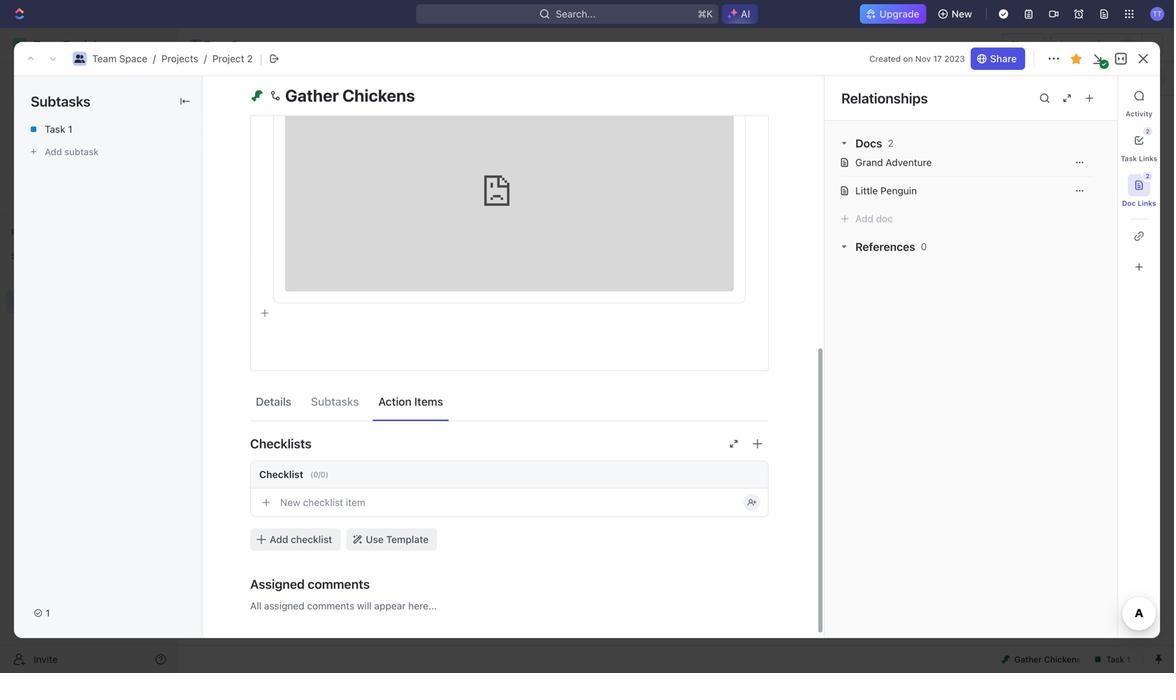 Task type: vqa. For each thing, say whether or not it's contained in the screenshot.
the agency management in the Sidebar "navigation"
no



Task type: describe. For each thing, give the bounding box(es) containing it.
2 inside docs 2
[[888, 137, 894, 149]]

assigned
[[250, 577, 305, 592]]

team space
[[204, 39, 260, 50]]

0 horizontal spatial team space link
[[92, 53, 147, 64]]

task sidebar navigation tab list
[[1122, 85, 1158, 278]]

subtasks button
[[306, 389, 365, 415]]

add for add doc
[[856, 213, 874, 224]]

use template button
[[346, 529, 437, 551]]

recent
[[213, 129, 250, 142]]

gather chickens
[[285, 86, 415, 105]]

embed link
[[285, 71, 315, 81]]

details
[[256, 395, 292, 408]]

use template
[[366, 534, 429, 545]]

tt
[[1154, 10, 1163, 18]]

overview
[[208, 73, 251, 84]]

dashboards link
[[6, 139, 172, 162]]

17
[[934, 54, 943, 64]]

references 0
[[856, 240, 927, 253]]

2 button for task
[[1129, 127, 1153, 152]]

little penguin
[[856, 185, 918, 197]]

new
[[640, 435, 657, 445]]

task links
[[1122, 155, 1158, 163]]

doc links
[[1123, 199, 1157, 207]]

action items
[[379, 395, 443, 408]]

1 button
[[28, 602, 58, 624]]

activity
[[1126, 110, 1153, 118]]

links for doc links
[[1138, 199, 1157, 207]]

0 horizontal spatial user group image
[[74, 55, 85, 63]]

team for team space
[[204, 39, 229, 50]]

folders
[[213, 263, 253, 276]]

little
[[856, 185, 878, 197]]

new for new checklist item
[[280, 497, 301, 508]]

will
[[357, 600, 372, 612]]

favorites button
[[6, 224, 62, 241]]

on
[[904, 54, 914, 64]]

resources
[[858, 129, 913, 142]]

to
[[675, 435, 683, 445]]

docs link
[[6, 115, 172, 138]]

upgrade link
[[860, 4, 927, 24]]

add for add task
[[1083, 74, 1099, 84]]

1 horizontal spatial list
[[659, 435, 673, 445]]

2 button for doc
[[1129, 172, 1153, 197]]

add task button
[[1078, 70, 1126, 87]]

use
[[366, 534, 384, 545]]

team space / projects / project 2 |
[[92, 52, 263, 66]]

projects inside button
[[243, 298, 281, 309]]

0 horizontal spatial list
[[277, 73, 293, 84]]

add subtask button
[[14, 141, 202, 163]]

action items button
[[373, 389, 449, 415]]

add task
[[1083, 74, 1120, 84]]

appear
[[374, 600, 406, 612]]

calendar
[[319, 73, 361, 84]]

2 down task links
[[1147, 173, 1150, 179]]

grand adventure button
[[856, 157, 1066, 168]]

assigned comments
[[250, 577, 370, 592]]

checklist (0/0)
[[259, 469, 329, 480]]

calendar link
[[316, 69, 361, 88]]

action
[[379, 395, 412, 408]]

2 vertical spatial space
[[706, 435, 730, 445]]

checklist for add
[[291, 534, 332, 545]]

subtasks inside subtasks button
[[311, 395, 359, 408]]

projects inside team space / projects / project 2 |
[[162, 53, 198, 64]]

gantt link
[[384, 69, 412, 88]]

doc
[[877, 213, 894, 224]]

checklists button
[[250, 427, 769, 461]]

2023
[[945, 54, 966, 64]]

comments inside dropdown button
[[308, 577, 370, 592]]

grand
[[856, 157, 884, 168]]

add checklist
[[270, 534, 332, 545]]

(0/0)
[[311, 470, 329, 479]]

add list
[[656, 457, 689, 467]]

penguin
[[881, 185, 918, 197]]

grand adventure
[[856, 157, 932, 168]]

1 horizontal spatial user group image
[[191, 41, 200, 48]]

•
[[251, 175, 255, 186]]

tt button
[[1147, 3, 1169, 25]]

1 inside button
[[46, 608, 50, 619]]

automations
[[1059, 39, 1117, 50]]

add doc button
[[841, 213, 894, 224]]

ai button
[[722, 4, 758, 24]]

search...
[[556, 8, 596, 20]]

chat
[[489, 73, 511, 84]]

projects link
[[162, 53, 198, 64]]

assigned comments button
[[250, 568, 769, 601]]

add for add subtask
[[45, 146, 62, 157]]

embed trello
[[285, 70, 346, 82]]

1 vertical spatial project
[[269, 174, 301, 186]]

sidebar navigation
[[0, 28, 178, 673]]

1 vertical spatial share
[[991, 53, 1017, 64]]

1 vertical spatial comments
[[307, 600, 355, 612]]

upgrade
[[880, 8, 920, 20]]

new checklist item
[[280, 497, 366, 508]]

share button right 2023
[[971, 48, 1026, 70]]

1 horizontal spatial team space link
[[187, 36, 264, 53]]

little penguin button
[[856, 185, 1066, 197]]

table link
[[435, 69, 463, 88]]

0 horizontal spatial subtasks
[[31, 93, 91, 109]]

gantt
[[387, 73, 412, 84]]

team for team space / projects / project 2 |
[[92, 53, 117, 64]]

here...
[[409, 600, 437, 612]]

home
[[34, 73, 60, 85]]

created
[[870, 54, 901, 64]]

home link
[[6, 68, 172, 90]]

trello
[[321, 70, 346, 82]]



Task type: locate. For each thing, give the bounding box(es) containing it.
docs for docs 2
[[856, 137, 883, 150]]

⌘k
[[698, 8, 713, 20]]

2 left |
[[247, 53, 253, 64]]

0 vertical spatial share
[[1011, 39, 1038, 50]]

projects down folders
[[243, 298, 281, 309]]

add down task 1
[[45, 146, 62, 157]]

a
[[633, 435, 638, 445]]

tree inside "sidebar" navigation
[[6, 267, 172, 385]]

1 vertical spatial checklist
[[291, 534, 332, 545]]

1 vertical spatial docs
[[856, 137, 883, 150]]

new down checklist (0/0)
[[280, 497, 301, 508]]

1 vertical spatial projects
[[243, 298, 281, 309]]

0 vertical spatial list
[[277, 73, 293, 84]]

checklist for new
[[303, 497, 343, 508]]

project down •
[[232, 197, 264, 208]]

checklist down (0/0) at bottom
[[303, 497, 343, 508]]

projects left project 2 link
[[162, 53, 198, 64]]

links up doc links
[[1140, 155, 1158, 163]]

ai
[[741, 8, 751, 20]]

folders button
[[213, 261, 1114, 278]]

task for task links
[[1122, 155, 1138, 163]]

team up home link
[[92, 53, 117, 64]]

1 horizontal spatial space
[[232, 39, 260, 50]]

0 horizontal spatial drumstick bite image
[[252, 90, 263, 101]]

assigned
[[264, 600, 305, 612]]

space inside team space / projects / project 2 |
[[119, 53, 147, 64]]

add up assigned
[[270, 534, 288, 545]]

1 horizontal spatial /
[[204, 53, 207, 64]]

docs inside "sidebar" navigation
[[34, 121, 57, 132]]

add for add list
[[656, 457, 672, 467]]

docs inside task sidebar content "section"
[[856, 137, 883, 150]]

0 vertical spatial project 1
[[269, 174, 308, 186]]

team
[[204, 39, 229, 50], [92, 53, 117, 64]]

1 vertical spatial links
[[1138, 199, 1157, 207]]

2 horizontal spatial list
[[675, 457, 689, 467]]

2 button
[[1129, 127, 1153, 152], [1129, 172, 1153, 197]]

links for task links
[[1140, 155, 1158, 163]]

0 horizontal spatial task
[[45, 123, 65, 135]]

0 vertical spatial task
[[1102, 74, 1120, 84]]

task 1
[[45, 123, 72, 135]]

1 vertical spatial team
[[92, 53, 117, 64]]

space
[[232, 39, 260, 50], [119, 53, 147, 64], [706, 435, 730, 445]]

task inside "tab list"
[[1122, 155, 1138, 163]]

add doc
[[856, 213, 894, 224]]

user group image up home link
[[74, 55, 85, 63]]

item
[[346, 497, 366, 508]]

1 horizontal spatial projects
[[243, 298, 281, 309]]

add for add a new list to your space
[[615, 435, 631, 445]]

project 2 link
[[213, 53, 253, 64]]

1 vertical spatial user group image
[[74, 55, 85, 63]]

1 vertical spatial new
[[280, 497, 301, 508]]

/
[[153, 53, 156, 64], [204, 53, 207, 64]]

references
[[856, 240, 916, 253]]

share left automations
[[1011, 39, 1038, 50]]

gather
[[285, 86, 339, 105]]

add list button
[[651, 454, 695, 471]]

invite
[[34, 654, 58, 665]]

add left a
[[615, 435, 631, 445]]

2 up grand adventure
[[888, 137, 894, 149]]

checklists
[[250, 436, 312, 451]]

comments up all assigned comments will appear here...
[[308, 577, 370, 592]]

share right 2023
[[991, 53, 1017, 64]]

task down automations
[[1102, 74, 1120, 84]]

project 1 down •
[[232, 197, 271, 208]]

docs down inbox
[[34, 121, 57, 132]]

task sidebar content section
[[822, 76, 1118, 638]]

checklist
[[259, 469, 304, 480]]

comments
[[308, 577, 370, 592], [307, 600, 355, 612]]

share button left automations
[[1002, 34, 1046, 56]]

add left doc on the right top
[[856, 213, 874, 224]]

all assigned comments will appear here...
[[250, 600, 437, 612]]

0 horizontal spatial space
[[119, 53, 147, 64]]

1 horizontal spatial task
[[1102, 74, 1120, 84]]

project 1
[[269, 174, 308, 186], [232, 197, 271, 208]]

0 vertical spatial team
[[204, 39, 229, 50]]

subtasks down home
[[31, 93, 91, 109]]

checklist inside button
[[291, 534, 332, 545]]

projects button
[[213, 286, 392, 321]]

add a new list to your space
[[615, 435, 730, 445]]

add
[[1083, 74, 1099, 84], [45, 146, 62, 157], [856, 213, 874, 224], [615, 435, 631, 445], [656, 457, 672, 467], [270, 534, 288, 545]]

/ left projects link
[[153, 53, 156, 64]]

new button
[[933, 3, 981, 25]]

2 vertical spatial project
[[232, 197, 264, 208]]

comments down assigned comments
[[307, 600, 355, 612]]

dashboards
[[34, 144, 88, 156]]

/ right projects link
[[204, 53, 207, 64]]

team space, , element
[[13, 295, 27, 309]]

0 horizontal spatial docs
[[34, 121, 57, 132]]

0 vertical spatial subtasks
[[31, 93, 91, 109]]

task up doc
[[1122, 155, 1138, 163]]

user group image up projects link
[[191, 41, 200, 48]]

2 vertical spatial task
[[1122, 155, 1138, 163]]

task inside button
[[1102, 74, 1120, 84]]

1 horizontal spatial new
[[952, 8, 973, 20]]

add down add a new list to your space
[[656, 457, 672, 467]]

1 horizontal spatial drumstick bite image
[[1002, 656, 1011, 664]]

1 horizontal spatial team
[[204, 39, 229, 50]]

items
[[415, 395, 443, 408]]

docs for docs
[[34, 121, 57, 132]]

add inside task sidebar content "section"
[[856, 213, 874, 224]]

checklist
[[303, 497, 343, 508], [291, 534, 332, 545]]

0 vertical spatial links
[[1140, 155, 1158, 163]]

no lists icon. image
[[645, 378, 701, 434]]

new inside button
[[952, 8, 973, 20]]

add inside button
[[1083, 74, 1099, 84]]

0 vertical spatial project
[[213, 53, 245, 64]]

|
[[260, 52, 263, 66]]

team up project 2 link
[[204, 39, 229, 50]]

0 horizontal spatial team
[[92, 53, 117, 64]]

1 vertical spatial space
[[119, 53, 147, 64]]

all
[[250, 600, 262, 612]]

2 inside team space / projects / project 2 |
[[247, 53, 253, 64]]

created on nov 17 2023
[[870, 54, 966, 64]]

2 / from the left
[[204, 53, 207, 64]]

0 vertical spatial docs
[[34, 121, 57, 132]]

project down team space
[[213, 53, 245, 64]]

drumstick bite image
[[252, 90, 263, 101], [1002, 656, 1011, 664]]

nov
[[916, 54, 932, 64]]

project right •
[[269, 174, 301, 186]]

overview link
[[205, 69, 251, 88]]

space for team space / projects / project 2 |
[[119, 53, 147, 64]]

0 vertical spatial new
[[952, 8, 973, 20]]

2 vertical spatial list
[[675, 457, 689, 467]]

board
[[537, 73, 564, 84]]

space up project 2 link
[[232, 39, 260, 50]]

1 vertical spatial subtasks
[[311, 395, 359, 408]]

task 1 link
[[14, 118, 202, 141]]

tree
[[6, 267, 172, 385]]

0 vertical spatial space
[[232, 39, 260, 50]]

projects
[[162, 53, 198, 64], [243, 298, 281, 309]]

resources button
[[857, 127, 1114, 144]]

2
[[247, 53, 253, 64], [1147, 128, 1150, 135], [888, 137, 894, 149], [1147, 173, 1150, 179]]

details button
[[250, 389, 297, 415]]

1 horizontal spatial docs
[[856, 137, 883, 150]]

template
[[386, 534, 429, 545]]

0 horizontal spatial /
[[153, 53, 156, 64]]

2 button up task links
[[1129, 127, 1153, 152]]

doc
[[1123, 199, 1137, 207]]

new for new
[[952, 8, 973, 20]]

checklist down new checklist item
[[291, 534, 332, 545]]

1 vertical spatial project 1
[[232, 197, 271, 208]]

1
[[1127, 40, 1131, 49], [68, 123, 72, 135], [303, 174, 308, 186], [267, 197, 271, 208], [46, 608, 50, 619]]

links
[[1140, 155, 1158, 163], [1138, 199, 1157, 207]]

add for add checklist
[[270, 534, 288, 545]]

project 1 right •
[[269, 174, 308, 186]]

new up 2023
[[952, 8, 973, 20]]

0 horizontal spatial new
[[280, 497, 301, 508]]

embed
[[285, 71, 315, 81]]

2 horizontal spatial space
[[706, 435, 730, 445]]

task up dashboards
[[45, 123, 65, 135]]

0 vertical spatial checklist
[[303, 497, 343, 508]]

trello link
[[321, 59, 729, 93]]

0 vertical spatial 2 button
[[1129, 127, 1153, 152]]

list link
[[274, 69, 293, 88]]

2 horizontal spatial task
[[1122, 155, 1138, 163]]

inbox link
[[6, 92, 172, 114]]

user group image
[[191, 41, 200, 48], [74, 55, 85, 63]]

1 vertical spatial task
[[45, 123, 65, 135]]

2 down activity
[[1147, 128, 1150, 135]]

team space link up overview
[[187, 36, 264, 53]]

1 vertical spatial list
[[659, 435, 673, 445]]

links right doc
[[1138, 199, 1157, 207]]

new
[[952, 8, 973, 20], [280, 497, 301, 508]]

1 vertical spatial drumstick bite image
[[1002, 656, 1011, 664]]

0 vertical spatial comments
[[308, 577, 370, 592]]

0
[[921, 241, 927, 252]]

project inside team space / projects / project 2 |
[[213, 53, 245, 64]]

your
[[686, 435, 703, 445]]

project 1 link
[[207, 192, 500, 214]]

0 vertical spatial projects
[[162, 53, 198, 64]]

list inside button
[[675, 457, 689, 467]]

0 vertical spatial user group image
[[191, 41, 200, 48]]

space for team space
[[232, 39, 260, 50]]

inbox
[[34, 97, 58, 108]]

docs
[[34, 121, 57, 132], [856, 137, 883, 150]]

team space link up home link
[[92, 53, 147, 64]]

subtasks left action
[[311, 395, 359, 408]]

0 horizontal spatial projects
[[162, 53, 198, 64]]

1 horizontal spatial subtasks
[[311, 395, 359, 408]]

0 vertical spatial drumstick bite image
[[252, 90, 263, 101]]

1 vertical spatial 2 button
[[1129, 172, 1153, 197]]

task
[[1102, 74, 1120, 84], [45, 123, 65, 135], [1122, 155, 1138, 163]]

add down automations
[[1083, 74, 1099, 84]]

docs up grand in the top right of the page
[[856, 137, 883, 150]]

team inside team space / projects / project 2 |
[[92, 53, 117, 64]]

space left projects link
[[119, 53, 147, 64]]

task for task 1
[[45, 123, 65, 135]]

space right your
[[706, 435, 730, 445]]

1 / from the left
[[153, 53, 156, 64]]

board link
[[534, 69, 564, 88]]

2 button up doc links
[[1129, 172, 1153, 197]]

add subtask
[[45, 146, 99, 157]]

share
[[1011, 39, 1038, 50], [991, 53, 1017, 64]]



